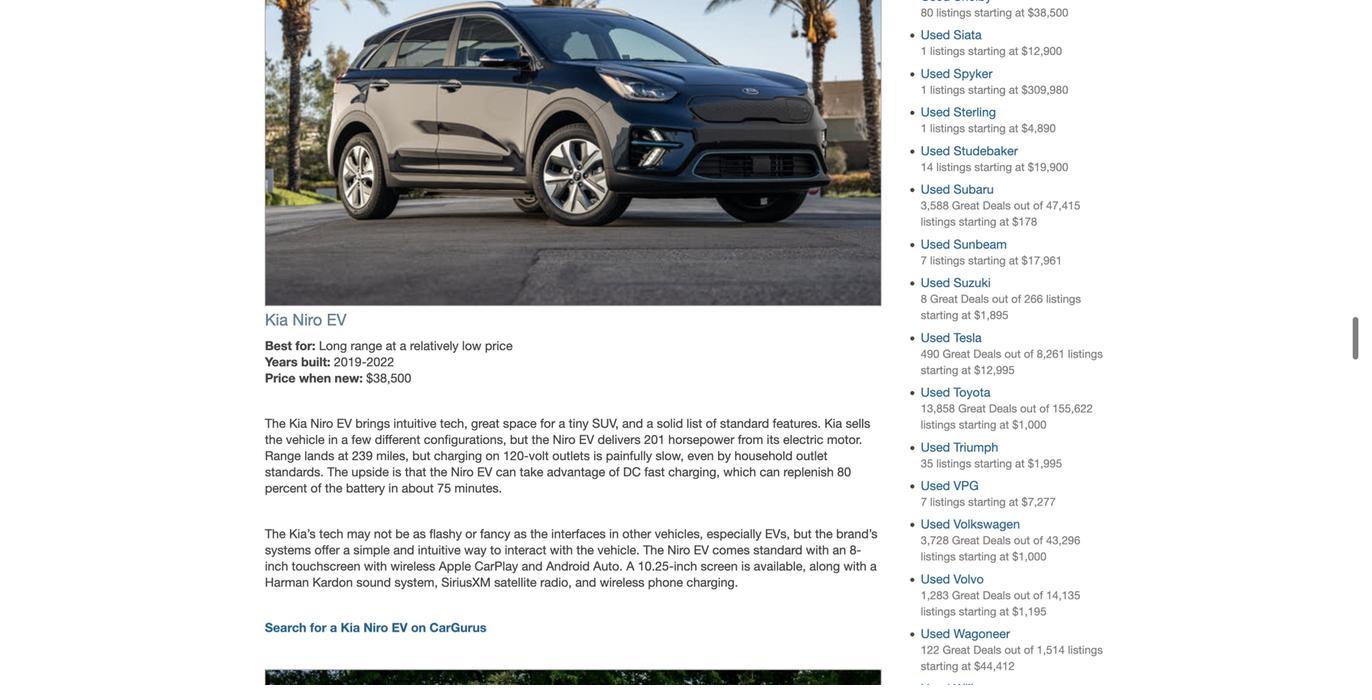 Task type: locate. For each thing, give the bounding box(es) containing it.
brings
[[355, 417, 390, 431]]

painfully
[[606, 449, 652, 464]]

miles,
[[376, 449, 409, 464]]

2 $1,000 from the top
[[1012, 551, 1047, 564]]

wireless
[[391, 559, 435, 574], [600, 576, 645, 590]]

listings down 13,858
[[921, 419, 956, 432]]

0 vertical spatial but
[[510, 433, 528, 447]]

of left the 155,622
[[1040, 402, 1049, 415]]

starting down sunbeam
[[968, 254, 1006, 267]]

starting down 8
[[921, 309, 959, 322]]

0 vertical spatial $1,000
[[1012, 419, 1047, 432]]

starting inside the 1,283 great deals out of 14,135 listings starting at
[[959, 606, 997, 619]]

$1,000 for used volkswagen
[[1012, 551, 1047, 564]]

2 horizontal spatial but
[[794, 527, 812, 542]]

used sunbeam link
[[921, 237, 1007, 252]]

about
[[402, 481, 434, 496]]

listings inside the 1,283 great deals out of 14,135 listings starting at
[[921, 606, 956, 619]]

is down comes
[[741, 559, 750, 574]]

listings right 1,514
[[1068, 644, 1103, 657]]

starting inside 8 great deals out of 266 listings starting at
[[921, 309, 959, 322]]

out inside 3,728 great deals out of 43,296 listings starting at
[[1014, 535, 1030, 548]]

used inside used sunbeam 7 listings starting at $17,961
[[921, 237, 950, 252]]

out up $1,895
[[992, 293, 1008, 306]]

0 vertical spatial for
[[540, 417, 555, 431]]

listings down used siata link
[[930, 45, 965, 58]]

used inside the used triumph 35 listings starting at $1,995
[[921, 440, 950, 455]]

on left cargurus
[[411, 621, 426, 636]]

$19,900
[[1028, 161, 1068, 174]]

spyker
[[954, 66, 993, 81]]

3 used from the top
[[921, 105, 950, 120]]

of up $178 at the top
[[1033, 199, 1043, 212]]

great inside the 1,283 great deals out of 14,135 listings starting at
[[952, 589, 980, 602]]

out up the $1,195
[[1014, 589, 1030, 602]]

with down 8-
[[844, 559, 867, 574]]

starting up sunbeam
[[959, 215, 997, 228]]

0 horizontal spatial can
[[496, 465, 516, 480]]

starting down spyker
[[968, 83, 1006, 96]]

out inside 122 great deals out of 1,514 listings starting at
[[1005, 644, 1021, 657]]

features.
[[773, 417, 821, 431]]

deals down volvo
[[983, 589, 1011, 602]]

niro down vehicles,
[[667, 543, 690, 558]]

2 7 from the top
[[921, 496, 927, 509]]

1 1 from the top
[[921, 45, 927, 58]]

14
[[921, 161, 933, 174]]

1 vertical spatial standard
[[753, 543, 803, 558]]

of down 'standards.'
[[311, 481, 322, 496]]

2 can from the left
[[760, 465, 780, 480]]

used inside used spyker 1 listings starting at $309,980
[[921, 66, 950, 81]]

starting inside used spyker 1 listings starting at $309,980
[[968, 83, 1006, 96]]

auto.
[[593, 559, 623, 574]]

intuitive down flashy
[[418, 543, 461, 558]]

deals for used subaru
[[983, 199, 1011, 212]]

1 vertical spatial 7
[[921, 496, 927, 509]]

starting up volvo
[[959, 551, 997, 564]]

especially
[[707, 527, 762, 542]]

1 horizontal spatial can
[[760, 465, 780, 480]]

deals down subaru
[[983, 199, 1011, 212]]

0 horizontal spatial on
[[411, 621, 426, 636]]

range
[[351, 339, 382, 353]]

but right the evs,
[[794, 527, 812, 542]]

as
[[413, 527, 426, 542], [514, 527, 527, 542]]

1 vertical spatial 1
[[921, 83, 927, 96]]

great for volvo
[[952, 589, 980, 602]]

0 vertical spatial 7
[[921, 254, 927, 267]]

1 vertical spatial 80
[[837, 465, 851, 480]]

0 vertical spatial in
[[328, 433, 338, 447]]

$7,277
[[1022, 496, 1056, 509]]

deals down 'suzuki'
[[961, 293, 989, 306]]

of inside the 3,588 great deals out of 47,415 listings starting at
[[1033, 199, 1043, 212]]

used up 3,588
[[921, 182, 950, 197]]

subaru
[[954, 182, 994, 197]]

used inside used siata 1 listings starting at $12,900
[[921, 28, 950, 42]]

starting down siata at the top of page
[[968, 45, 1006, 58]]

of for used wagoneer
[[1024, 644, 1034, 657]]

listings right 8,261
[[1068, 348, 1103, 361]]

intuitive
[[394, 417, 437, 431], [418, 543, 461, 558]]

used volkswagen link
[[921, 518, 1020, 532]]

8
[[921, 293, 927, 306]]

starting down the studebaker
[[975, 161, 1012, 174]]

0 vertical spatial 1
[[921, 45, 927, 58]]

deals inside 3,728 great deals out of 43,296 listings starting at
[[983, 535, 1011, 548]]

used for used siata 1 listings starting at $12,900
[[921, 28, 950, 42]]

for inside the kia niro ev brings intuitive tech, great space for a tiny suv, and a solid list of standard features. kia sells the vehicle in a few different configurations, but the niro ev delivers 201 horsepower from its electric motor. range lands at 239 miles, but charging on 120-volt outlets is painfully slow, even by household outlet standards. the upside is that the niro ev can take advantage of dc fast charging, which can replenish 80 percent of the battery in about 75 minutes.
[[540, 417, 555, 431]]

an
[[833, 543, 846, 558]]

on left 120-
[[486, 449, 500, 464]]

kia up best
[[265, 310, 288, 329]]

niro
[[293, 310, 322, 329], [310, 417, 333, 431], [553, 433, 576, 447], [451, 465, 474, 480], [667, 543, 690, 558], [364, 621, 388, 636]]

space
[[503, 417, 537, 431]]

is down miles,
[[392, 465, 401, 480]]

sound
[[356, 576, 391, 590]]

1 horizontal spatial on
[[486, 449, 500, 464]]

10.25-
[[638, 559, 674, 574]]

range
[[265, 449, 301, 464]]

great for volkswagen
[[952, 535, 980, 548]]

6 used from the top
[[921, 237, 950, 252]]

1 vertical spatial for
[[310, 621, 327, 636]]

43,296
[[1046, 535, 1081, 548]]

10 used from the top
[[921, 440, 950, 455]]

deals inside 8 great deals out of 266 listings starting at
[[961, 293, 989, 306]]

used inside used sterling 1 listings starting at $4,890
[[921, 105, 950, 120]]

7 inside used vpg 7 listings starting at $7,277
[[921, 496, 927, 509]]

but
[[510, 433, 528, 447], [412, 449, 431, 464], [794, 527, 812, 542]]

deals down wagoneer
[[973, 644, 1002, 657]]

of for used subaru
[[1033, 199, 1043, 212]]

0 horizontal spatial $38,500
[[366, 371, 411, 386]]

the up range
[[265, 433, 282, 447]]

at inside used sunbeam 7 listings starting at $17,961
[[1009, 254, 1019, 267]]

$12,900
[[1022, 45, 1062, 58]]

2 used from the top
[[921, 66, 950, 81]]

listings down 3,728 at the bottom of the page
[[921, 551, 956, 564]]

android
[[546, 559, 590, 574]]

0 vertical spatial intuitive
[[394, 417, 437, 431]]

5 used from the top
[[921, 182, 950, 197]]

starting inside used studebaker 14 listings starting at $19,900
[[975, 161, 1012, 174]]

at up 2022
[[386, 339, 396, 353]]

out up $44,412
[[1005, 644, 1021, 657]]

a left the few
[[341, 433, 348, 447]]

out inside 13,858 great deals out of 155,622 listings starting at
[[1020, 402, 1036, 415]]

deals inside the 1,283 great deals out of 14,135 listings starting at
[[983, 589, 1011, 602]]

starting inside used vpg 7 listings starting at $7,277
[[968, 496, 1006, 509]]

great inside 490 great deals out of 8,261 listings starting at
[[943, 348, 970, 361]]

the down lands in the bottom left of the page
[[327, 465, 348, 480]]

0 vertical spatial is
[[593, 449, 602, 464]]

deals inside 122 great deals out of 1,514 listings starting at
[[973, 644, 1002, 657]]

at inside 8 great deals out of 266 listings starting at
[[962, 309, 971, 322]]

1 inch from the left
[[265, 559, 288, 574]]

0 horizontal spatial 80
[[837, 465, 851, 480]]

at inside used siata 1 listings starting at $12,900
[[1009, 45, 1019, 58]]

listings inside the 3,588 great deals out of 47,415 listings starting at
[[921, 215, 956, 228]]

0 vertical spatial on
[[486, 449, 500, 464]]

deals inside 13,858 great deals out of 155,622 listings starting at
[[989, 402, 1017, 415]]

80
[[921, 6, 933, 19], [837, 465, 851, 480]]

the up range
[[265, 417, 286, 431]]

1 horizontal spatial as
[[514, 527, 527, 542]]

8-
[[850, 543, 861, 558]]

configurations,
[[424, 433, 506, 447]]

starting inside 122 great deals out of 1,514 listings starting at
[[921, 660, 959, 673]]

0 horizontal spatial for
[[310, 621, 327, 636]]

listings down '1,283'
[[921, 606, 956, 619]]

1 inside used spyker 1 listings starting at $309,980
[[921, 83, 927, 96]]

1 vertical spatial $38,500
[[366, 371, 411, 386]]

at left $178 at the top
[[1000, 215, 1009, 228]]

deals down volkswagen
[[983, 535, 1011, 548]]

3,728
[[921, 535, 949, 548]]

starting up "triumph"
[[959, 419, 997, 432]]

out down volkswagen
[[1014, 535, 1030, 548]]

0 vertical spatial wireless
[[391, 559, 435, 574]]

used for used triumph 35 listings starting at $1,995
[[921, 440, 950, 455]]

1 7 from the top
[[921, 254, 927, 267]]

1 vertical spatial intuitive
[[418, 543, 461, 558]]

in up vehicle.
[[609, 527, 619, 542]]

deals inside the 3,588 great deals out of 47,415 listings starting at
[[983, 199, 1011, 212]]

great
[[952, 199, 980, 212], [930, 293, 958, 306], [943, 348, 970, 361], [958, 402, 986, 415], [952, 535, 980, 548], [952, 589, 980, 602], [943, 644, 970, 657]]

0 horizontal spatial but
[[412, 449, 431, 464]]

starting inside the used triumph 35 listings starting at $1,995
[[975, 457, 1012, 470]]

outlet
[[796, 449, 828, 464]]

used for used vpg 7 listings starting at $7,277
[[921, 479, 950, 493]]

out for subaru
[[1014, 199, 1030, 212]]

a
[[400, 339, 406, 353], [559, 417, 565, 431], [647, 417, 653, 431], [341, 433, 348, 447], [343, 543, 350, 558], [870, 559, 877, 574], [330, 621, 337, 636]]

intuitive up different
[[394, 417, 437, 431]]

7 inside used sunbeam 7 listings starting at $17,961
[[921, 254, 927, 267]]

at inside used sterling 1 listings starting at $4,890
[[1009, 122, 1019, 135]]

2 vertical spatial 1
[[921, 122, 927, 135]]

80 inside the kia niro ev brings intuitive tech, great space for a tiny suv, and a solid list of standard features. kia sells the vehicle in a few different configurations, but the niro ev delivers 201 horsepower from its electric motor. range lands at 239 miles, but charging on 120-volt outlets is painfully slow, even by household outlet standards. the upside is that the niro ev can take advantage of dc fast charging, which can replenish 80 percent of the battery in about 75 minutes.
[[837, 465, 851, 480]]

8 used from the top
[[921, 331, 950, 345]]

listings inside used siata 1 listings starting at $12,900
[[930, 45, 965, 58]]

to
[[490, 543, 501, 558]]

great inside 122 great deals out of 1,514 listings starting at
[[943, 644, 970, 657]]

out left the 155,622
[[1020, 402, 1036, 415]]

is inside the kia's tech may not be as flashy or fancy as the interfaces in other vehicles, especially evs, but the brand's systems offer a simple and intuitive way to interact with the vehicle. the niro ev comes standard with an 8- inch touchscreen with wireless apple carplay and android auto. a 10.25-inch screen is available, along with a harman kardon sound system, siriusxm satellite radio, and wireless phone charging.
[[741, 559, 750, 574]]

used inside used vpg 7 listings starting at $7,277
[[921, 479, 950, 493]]

1 vertical spatial wireless
[[600, 576, 645, 590]]

0 horizontal spatial inch
[[265, 559, 288, 574]]

$38,500 inside the best for: long range at a relatively low price years built: 2019-2022 price when new: $38,500
[[366, 371, 411, 386]]

price
[[265, 371, 296, 386]]

1,283 great deals out of 14,135 listings starting at
[[921, 589, 1081, 619]]

volkswagen
[[954, 518, 1020, 532]]

the up the interact
[[530, 527, 548, 542]]

intuitive inside the kia's tech may not be as flashy or fancy as the interfaces in other vehicles, especially evs, but the brand's systems offer a simple and intuitive way to interact with the vehicle. the niro ev comes standard with an 8- inch touchscreen with wireless apple carplay and android auto. a 10.25-inch screen is available, along with a harman kardon sound system, siriusxm satellite radio, and wireless phone charging.
[[418, 543, 461, 558]]

used for used sterling 1 listings starting at $4,890
[[921, 105, 950, 120]]

on
[[486, 449, 500, 464], [411, 621, 426, 636]]

for
[[540, 417, 555, 431], [310, 621, 327, 636]]

used toyota link
[[921, 385, 991, 400]]

minutes.
[[455, 481, 502, 496]]

1 inside used sterling 1 listings starting at $4,890
[[921, 122, 927, 135]]

12 used from the top
[[921, 518, 950, 532]]

$1,895
[[974, 309, 1009, 322]]

different
[[375, 433, 420, 447]]

1 horizontal spatial for
[[540, 417, 555, 431]]

deals for used toyota
[[989, 402, 1017, 415]]

standard down the evs,
[[753, 543, 803, 558]]

at left the $1,195
[[1000, 606, 1009, 619]]

80 up used siata link
[[921, 6, 933, 19]]

out for suzuki
[[992, 293, 1008, 306]]

deals inside 490 great deals out of 8,261 listings starting at
[[973, 348, 1002, 361]]

a left the "relatively" at the left of the page
[[400, 339, 406, 353]]

1 vertical spatial but
[[412, 449, 431, 464]]

used studebaker link
[[921, 144, 1018, 158]]

deals for used wagoneer
[[973, 644, 1002, 657]]

at left 239
[[338, 449, 349, 464]]

1 horizontal spatial wireless
[[600, 576, 645, 590]]

listings down used spyker 'link'
[[930, 83, 965, 96]]

great for tesla
[[943, 348, 970, 361]]

at inside 3,728 great deals out of 43,296 listings starting at
[[1000, 551, 1009, 564]]

at inside the best for: long range at a relatively low price years built: 2019-2022 price when new: $38,500
[[386, 339, 396, 353]]

listings down 3,588
[[921, 215, 956, 228]]

of inside 3,728 great deals out of 43,296 listings starting at
[[1033, 535, 1043, 548]]

great for suzuki
[[930, 293, 958, 306]]

out
[[1014, 199, 1030, 212], [992, 293, 1008, 306], [1005, 348, 1021, 361], [1020, 402, 1036, 415], [1014, 535, 1030, 548], [1014, 589, 1030, 602], [1005, 644, 1021, 657]]

used for used sunbeam 7 listings starting at $17,961
[[921, 237, 950, 252]]

kia down kardon
[[341, 621, 360, 636]]

kia niro ev
[[265, 310, 346, 329]]

starting down sterling
[[968, 122, 1006, 135]]

used suzuki
[[921, 276, 991, 290]]

great inside 3,728 great deals out of 43,296 listings starting at
[[952, 535, 980, 548]]

great inside the 3,588 great deals out of 47,415 listings starting at
[[952, 199, 980, 212]]

studebaker
[[954, 144, 1018, 158]]

2 vertical spatial in
[[609, 527, 619, 542]]

2019-
[[334, 355, 367, 370]]

long
[[319, 339, 347, 353]]

the up an
[[815, 527, 833, 542]]

1 horizontal spatial inch
[[674, 559, 697, 574]]

2 vertical spatial but
[[794, 527, 812, 542]]

1 horizontal spatial in
[[388, 481, 398, 496]]

0 vertical spatial $38,500
[[1028, 6, 1068, 19]]

a inside the best for: long range at a relatively low price years built: 2019-2022 price when new: $38,500
[[400, 339, 406, 353]]

used sunbeam 7 listings starting at $17,961
[[921, 237, 1062, 267]]

its
[[767, 433, 780, 447]]

used for used wagoneer
[[921, 627, 950, 642]]

out inside 490 great deals out of 8,261 listings starting at
[[1005, 348, 1021, 361]]

great for subaru
[[952, 199, 980, 212]]

2022 hyundai kona electric review summary image
[[265, 670, 882, 686]]

starting up volkswagen
[[968, 496, 1006, 509]]

at inside the kia niro ev brings intuitive tech, great space for a tiny suv, and a solid list of standard features. kia sells the vehicle in a few different configurations, but the niro ev delivers 201 horsepower from its electric motor. range lands at 239 miles, but charging on 120-volt outlets is painfully slow, even by household outlet standards. the upside is that the niro ev can take advantage of dc fast charging, which can replenish 80 percent of the battery in about 75 minutes.
[[338, 449, 349, 464]]

and down be
[[393, 543, 414, 558]]

14 used from the top
[[921, 627, 950, 642]]

used wagoneer link
[[921, 627, 1010, 642]]

2 vertical spatial is
[[741, 559, 750, 574]]

1 horizontal spatial 80
[[921, 6, 933, 19]]

volvo
[[954, 572, 984, 587]]

niro up the outlets
[[553, 433, 576, 447]]

1 $1,000 from the top
[[1012, 419, 1047, 432]]

of inside the 1,283 great deals out of 14,135 listings starting at
[[1033, 589, 1043, 602]]

7 for used vpg
[[921, 496, 927, 509]]

7 used from the top
[[921, 276, 950, 290]]

13 used from the top
[[921, 572, 950, 587]]

listings inside used sterling 1 listings starting at $4,890
[[930, 122, 965, 135]]

used up 3,728 at the bottom of the page
[[921, 518, 950, 532]]

in inside the kia's tech may not be as flashy or fancy as the interfaces in other vehicles, especially evs, but the brand's systems offer a simple and intuitive way to interact with the vehicle. the niro ev comes standard with an 8- inch touchscreen with wireless apple carplay and android auto. a 10.25-inch screen is available, along with a harman kardon sound system, siriusxm satellite radio, and wireless phone charging.
[[609, 527, 619, 542]]

used up 8
[[921, 276, 950, 290]]

used inside used studebaker 14 listings starting at $19,900
[[921, 144, 950, 158]]

1 inside used siata 1 listings starting at $12,900
[[921, 45, 927, 58]]

1 vertical spatial $1,000
[[1012, 551, 1047, 564]]

1 down used sterling link
[[921, 122, 927, 135]]

490 great deals out of 8,261 listings starting at
[[921, 348, 1103, 377]]

deals down toyota on the bottom right of page
[[989, 402, 1017, 415]]

1 used from the top
[[921, 28, 950, 42]]

inch up phone
[[674, 559, 697, 574]]

volt
[[529, 449, 549, 464]]

ev up screen
[[694, 543, 709, 558]]

4 used from the top
[[921, 144, 950, 158]]

deals for used suzuki
[[961, 293, 989, 306]]

used left sterling
[[921, 105, 950, 120]]

great inside 13,858 great deals out of 155,622 listings starting at
[[958, 402, 986, 415]]

even
[[687, 449, 714, 464]]

1 for used siata
[[921, 45, 927, 58]]

out inside 8 great deals out of 266 listings starting at
[[992, 293, 1008, 306]]

starting down 122
[[921, 660, 959, 673]]

listings inside 8 great deals out of 266 listings starting at
[[1046, 293, 1081, 306]]

used tesla link
[[921, 331, 982, 345]]

of inside 8 great deals out of 266 listings starting at
[[1012, 293, 1021, 306]]

1 for used spyker
[[921, 83, 927, 96]]

2 1 from the top
[[921, 83, 927, 96]]

wireless up system,
[[391, 559, 435, 574]]

at up tesla
[[962, 309, 971, 322]]

$1,000 for used toyota
[[1012, 419, 1047, 432]]

kia
[[265, 310, 288, 329], [289, 417, 307, 431], [824, 417, 842, 431], [341, 621, 360, 636]]

of inside 13,858 great deals out of 155,622 listings starting at
[[1040, 402, 1049, 415]]

listings inside 122 great deals out of 1,514 listings starting at
[[1068, 644, 1103, 657]]

used sterling 1 listings starting at $4,890
[[921, 105, 1056, 135]]

as right be
[[413, 527, 426, 542]]

9 used from the top
[[921, 385, 950, 400]]

search for a kia niro ev on cargurus link
[[265, 621, 487, 636]]

1 down used spyker 'link'
[[921, 83, 927, 96]]

listings inside used vpg 7 listings starting at $7,277
[[930, 496, 965, 509]]

but down space
[[510, 433, 528, 447]]

2 horizontal spatial is
[[741, 559, 750, 574]]

at left $309,980
[[1009, 83, 1019, 96]]

out for volvo
[[1014, 589, 1030, 602]]

listings right 266
[[1046, 293, 1081, 306]]

suv,
[[592, 417, 619, 431]]

0 vertical spatial standard
[[720, 417, 769, 431]]

used for used volkswagen
[[921, 518, 950, 532]]

11 used from the top
[[921, 479, 950, 493]]

at up toyota on the bottom right of page
[[962, 364, 971, 377]]

0 horizontal spatial wireless
[[391, 559, 435, 574]]

wireless down the a
[[600, 576, 645, 590]]

2 horizontal spatial in
[[609, 527, 619, 542]]

of left 266
[[1012, 293, 1021, 306]]

out inside the 3,588 great deals out of 47,415 listings starting at
[[1014, 199, 1030, 212]]

0 horizontal spatial as
[[413, 527, 426, 542]]

great for toyota
[[958, 402, 986, 415]]

in up lands in the bottom left of the page
[[328, 433, 338, 447]]

3 1 from the top
[[921, 122, 927, 135]]

the
[[265, 417, 286, 431], [327, 465, 348, 480], [265, 527, 286, 542], [643, 543, 664, 558]]

listings inside 490 great deals out of 8,261 listings starting at
[[1068, 348, 1103, 361]]

at inside the 1,283 great deals out of 14,135 listings starting at
[[1000, 606, 1009, 619]]

13,858 great deals out of 155,622 listings starting at
[[921, 402, 1093, 432]]

out up $12,995
[[1005, 348, 1021, 361]]

1,514
[[1037, 644, 1065, 657]]

1 vertical spatial is
[[392, 465, 401, 480]]

of inside 122 great deals out of 1,514 listings starting at
[[1024, 644, 1034, 657]]

used down 3,588
[[921, 237, 950, 252]]

great inside 8 great deals out of 266 listings starting at
[[930, 293, 958, 306]]

out inside the 1,283 great deals out of 14,135 listings starting at
[[1014, 589, 1030, 602]]

of inside 490 great deals out of 8,261 listings starting at
[[1024, 348, 1034, 361]]

at
[[1015, 6, 1025, 19], [1009, 45, 1019, 58], [1009, 83, 1019, 96], [1009, 122, 1019, 135], [1015, 161, 1025, 174], [1000, 215, 1009, 228], [1009, 254, 1019, 267], [962, 309, 971, 322], [386, 339, 396, 353], [962, 364, 971, 377], [1000, 419, 1009, 432], [338, 449, 349, 464], [1015, 457, 1025, 470], [1009, 496, 1019, 509], [1000, 551, 1009, 564], [1000, 606, 1009, 619], [962, 660, 971, 673]]

at inside 490 great deals out of 8,261 listings starting at
[[962, 364, 971, 377]]

ev up the few
[[337, 417, 352, 431]]

1 can from the left
[[496, 465, 516, 480]]

in left about on the bottom left
[[388, 481, 398, 496]]

is down delivers
[[593, 449, 602, 464]]



Task type: vqa. For each thing, say whether or not it's contained in the screenshot.


Task type: describe. For each thing, give the bounding box(es) containing it.
niro up the for:
[[293, 310, 322, 329]]

at up used siata 1 listings starting at $12,900
[[1015, 6, 1025, 19]]

out for volkswagen
[[1014, 535, 1030, 548]]

$178
[[1012, 215, 1037, 228]]

great for wagoneer
[[943, 644, 970, 657]]

built:
[[301, 355, 330, 370]]

a down kardon
[[330, 621, 337, 636]]

at inside used vpg 7 listings starting at $7,277
[[1009, 496, 1019, 509]]

of right list
[[706, 417, 717, 431]]

266
[[1024, 293, 1043, 306]]

brand's
[[836, 527, 878, 542]]

niro inside the kia's tech may not be as flashy or fancy as the interfaces in other vehicles, especially evs, but the brand's systems offer a simple and intuitive way to interact with the vehicle. the niro ev comes standard with an 8- inch touchscreen with wireless apple carplay and android auto. a 10.25-inch screen is available, along with a harman kardon sound system, siriusxm satellite radio, and wireless phone charging.
[[667, 543, 690, 558]]

slow,
[[656, 449, 684, 464]]

that
[[405, 465, 426, 480]]

7 for used sunbeam
[[921, 254, 927, 267]]

1 horizontal spatial is
[[593, 449, 602, 464]]

ev up minutes.
[[477, 465, 492, 480]]

niro up vehicle
[[310, 417, 333, 431]]

on inside the kia niro ev brings intuitive tech, great space for a tiny suv, and a solid list of standard features. kia sells the vehicle in a few different configurations, but the niro ev delivers 201 horsepower from its electric motor. range lands at 239 miles, but charging on 120-volt outlets is painfully slow, even by household outlet standards. the upside is that the niro ev can take advantage of dc fast charging, which can replenish 80 percent of the battery in about 75 minutes.
[[486, 449, 500, 464]]

triumph
[[954, 440, 999, 455]]

charging.
[[687, 576, 738, 590]]

used for used toyota
[[921, 385, 950, 400]]

listings inside used spyker 1 listings starting at $309,980
[[930, 83, 965, 96]]

used subaru link
[[921, 182, 994, 197]]

dc
[[623, 465, 641, 480]]

at inside the used triumph 35 listings starting at $1,995
[[1015, 457, 1025, 470]]

deals for used volvo
[[983, 589, 1011, 602]]

used tesla
[[921, 331, 982, 345]]

1 horizontal spatial $38,500
[[1028, 6, 1068, 19]]

the down interfaces
[[576, 543, 594, 558]]

tiny
[[569, 417, 589, 431]]

standard inside the kia niro ev brings intuitive tech, great space for a tiny suv, and a solid list of standard features. kia sells the vehicle in a few different configurations, but the niro ev delivers 201 horsepower from its electric motor. range lands at 239 miles, but charging on 120-volt outlets is painfully slow, even by household outlet standards. the upside is that the niro ev can take advantage of dc fast charging, which can replenish 80 percent of the battery in about 75 minutes.
[[720, 417, 769, 431]]

list
[[687, 417, 702, 431]]

ev down system,
[[392, 621, 408, 636]]

used for used suzuki
[[921, 276, 950, 290]]

35
[[921, 457, 933, 470]]

used subaru
[[921, 182, 994, 197]]

with up android
[[550, 543, 573, 558]]

new:
[[335, 371, 363, 386]]

household
[[735, 449, 793, 464]]

best
[[265, 338, 292, 353]]

tech,
[[440, 417, 468, 431]]

a down brand's
[[870, 559, 877, 574]]

2 inch from the left
[[674, 559, 697, 574]]

1 for used sterling
[[921, 122, 927, 135]]

ev down tiny
[[579, 433, 594, 447]]

best for: long range at a relatively low price years built: 2019-2022 price when new: $38,500
[[265, 338, 513, 386]]

used wagoneer
[[921, 627, 1010, 642]]

starting inside 13,858 great deals out of 155,622 listings starting at
[[959, 419, 997, 432]]

intuitive inside the kia niro ev brings intuitive tech, great space for a tiny suv, and a solid list of standard features. kia sells the vehicle in a few different configurations, but the niro ev delivers 201 horsepower from its electric motor. range lands at 239 miles, but charging on 120-volt outlets is painfully slow, even by household outlet standards. the upside is that the niro ev can take advantage of dc fast charging, which can replenish 80 percent of the battery in about 75 minutes.
[[394, 417, 437, 431]]

out for wagoneer
[[1005, 644, 1021, 657]]

sells
[[846, 417, 870, 431]]

vpg
[[954, 479, 979, 493]]

systems
[[265, 543, 311, 558]]

sterling
[[954, 105, 996, 120]]

$1,995
[[1028, 457, 1062, 470]]

listings inside 3,728 great deals out of 43,296 listings starting at
[[921, 551, 956, 564]]

deals for used volkswagen
[[983, 535, 1011, 548]]

the up systems
[[265, 527, 286, 542]]

75
[[437, 481, 451, 496]]

phone
[[648, 576, 683, 590]]

kia up motor.
[[824, 417, 842, 431]]

listings inside used sunbeam 7 listings starting at $17,961
[[930, 254, 965, 267]]

comes
[[713, 543, 750, 558]]

starting inside the 3,588 great deals out of 47,415 listings starting at
[[959, 215, 997, 228]]

used triumph 35 listings starting at $1,995
[[921, 440, 1062, 470]]

155,622
[[1052, 402, 1093, 415]]

ev up long
[[327, 310, 346, 329]]

standard inside the kia's tech may not be as flashy or fancy as the interfaces in other vehicles, especially evs, but the brand's systems offer a simple and intuitive way to interact with the vehicle. the niro ev comes standard with an 8- inch touchscreen with wireless apple carplay and android auto. a 10.25-inch screen is available, along with a harman kardon sound system, siriusxm satellite radio, and wireless phone charging.
[[753, 543, 803, 558]]

used triumph link
[[921, 440, 999, 455]]

3,588
[[921, 199, 949, 212]]

490
[[921, 348, 940, 361]]

the up 75 in the left of the page
[[430, 465, 447, 480]]

interfaces
[[551, 527, 606, 542]]

1 vertical spatial on
[[411, 621, 426, 636]]

out for toyota
[[1020, 402, 1036, 415]]

ev inside the kia's tech may not be as flashy or fancy as the interfaces in other vehicles, especially evs, but the brand's systems offer a simple and intuitive way to interact with the vehicle. the niro ev comes standard with an 8- inch touchscreen with wireless apple carplay and android auto. a 10.25-inch screen is available, along with a harman kardon sound system, siriusxm satellite radio, and wireless phone charging.
[[694, 543, 709, 558]]

of for used suzuki
[[1012, 293, 1021, 306]]

evs,
[[765, 527, 790, 542]]

kia's
[[289, 527, 316, 542]]

8,261
[[1037, 348, 1065, 361]]

used for used studebaker 14 listings starting at $19,900
[[921, 144, 950, 158]]

listings inside the used triumph 35 listings starting at $1,995
[[936, 457, 971, 470]]

the kia niro ev brings intuitive tech, great space for a tiny suv, and a solid list of standard features. kia sells the vehicle in a few different configurations, but the niro ev delivers 201 horsepower from its electric motor. range lands at 239 miles, but charging on 120-volt outlets is painfully slow, even by household outlet standards. the upside is that the niro ev can take advantage of dc fast charging, which can replenish 80 percent of the battery in about 75 minutes.
[[265, 417, 870, 496]]

used for used subaru
[[921, 182, 950, 197]]

the up 10.25- at bottom left
[[643, 543, 664, 558]]

available,
[[754, 559, 806, 574]]

listings up used siata link
[[936, 6, 971, 19]]

delivers
[[598, 433, 641, 447]]

used for used tesla
[[921, 331, 950, 345]]

used studebaker 14 listings starting at $19,900
[[921, 144, 1068, 174]]

at inside used spyker 1 listings starting at $309,980
[[1009, 83, 1019, 96]]

2 as from the left
[[514, 527, 527, 542]]

or
[[465, 527, 477, 542]]

the left battery
[[325, 481, 343, 496]]

carplay
[[475, 559, 518, 574]]

2022
[[367, 355, 394, 370]]

cargurus
[[430, 621, 487, 636]]

3,728 great deals out of 43,296 listings starting at
[[921, 535, 1081, 564]]

and down android
[[575, 576, 596, 590]]

touchscreen
[[292, 559, 361, 574]]

harman
[[265, 576, 309, 590]]

1 as from the left
[[413, 527, 426, 542]]

a
[[626, 559, 634, 574]]

0 horizontal spatial in
[[328, 433, 338, 447]]

satellite
[[494, 576, 537, 590]]

at inside used studebaker 14 listings starting at $19,900
[[1015, 161, 1025, 174]]

of left the dc
[[609, 465, 620, 480]]

starting inside 3,728 great deals out of 43,296 listings starting at
[[959, 551, 997, 564]]

a left tiny
[[559, 417, 565, 431]]

starting inside used siata 1 listings starting at $12,900
[[968, 45, 1006, 58]]

at inside 13,858 great deals out of 155,622 listings starting at
[[1000, 419, 1009, 432]]

2020 kia niro ev preview summaryimage image
[[265, 0, 882, 306]]

kia up vehicle
[[289, 417, 307, 431]]

simple
[[353, 543, 390, 558]]

of for used toyota
[[1040, 402, 1049, 415]]

0 vertical spatial 80
[[921, 6, 933, 19]]

flashy
[[429, 527, 462, 542]]

used vpg 7 listings starting at $7,277
[[921, 479, 1056, 509]]

niro down charging at the bottom of page
[[451, 465, 474, 480]]

listings inside 13,858 great deals out of 155,622 listings starting at
[[921, 419, 956, 432]]

used sterling link
[[921, 105, 996, 120]]

battery
[[346, 481, 385, 496]]

80 listings starting at $38,500
[[921, 6, 1068, 19]]

outlets
[[552, 449, 590, 464]]

0 horizontal spatial is
[[392, 465, 401, 480]]

years
[[265, 355, 298, 370]]

by
[[717, 449, 731, 464]]

fast
[[644, 465, 665, 480]]

at inside 122 great deals out of 1,514 listings starting at
[[962, 660, 971, 673]]

with up along
[[806, 543, 829, 558]]

starting inside used sterling 1 listings starting at $4,890
[[968, 122, 1006, 135]]

the up volt
[[532, 433, 549, 447]]

niro down the sound
[[364, 621, 388, 636]]

used for used spyker 1 listings starting at $309,980
[[921, 66, 950, 81]]

starting inside used sunbeam 7 listings starting at $17,961
[[968, 254, 1006, 267]]

a up '201'
[[647, 417, 653, 431]]

interact
[[505, 543, 546, 558]]

search
[[265, 621, 307, 636]]

and down the interact
[[522, 559, 543, 574]]

at inside the 3,588 great deals out of 47,415 listings starting at
[[1000, 215, 1009, 228]]

of for used tesla
[[1024, 348, 1034, 361]]

and inside the kia niro ev brings intuitive tech, great space for a tiny suv, and a solid list of standard features. kia sells the vehicle in a few different configurations, but the niro ev delivers 201 horsepower from its electric motor. range lands at 239 miles, but charging on 120-volt outlets is painfully slow, even by household outlet standards. the upside is that the niro ev can take advantage of dc fast charging, which can replenish 80 percent of the battery in about 75 minutes.
[[622, 417, 643, 431]]

with up the sound
[[364, 559, 387, 574]]

replenish
[[784, 465, 834, 480]]

toyota
[[954, 385, 991, 400]]

charging
[[434, 449, 482, 464]]

of for used volkswagen
[[1033, 535, 1043, 548]]

which
[[723, 465, 756, 480]]

but inside the kia's tech may not be as flashy or fancy as the interfaces in other vehicles, especially evs, but the brand's systems offer a simple and intuitive way to interact with the vehicle. the niro ev comes standard with an 8- inch touchscreen with wireless apple carplay and android auto. a 10.25-inch screen is available, along with a harman kardon sound system, siriusxm satellite radio, and wireless phone charging.
[[794, 527, 812, 542]]

starting inside 490 great deals out of 8,261 listings starting at
[[921, 364, 959, 377]]

deals for used tesla
[[973, 348, 1002, 361]]

1 horizontal spatial but
[[510, 433, 528, 447]]

tech
[[319, 527, 343, 542]]

of for used volvo
[[1033, 589, 1043, 602]]

offer
[[315, 543, 340, 558]]

low
[[462, 339, 482, 353]]

system,
[[395, 576, 438, 590]]

$4,890
[[1022, 122, 1056, 135]]

siata
[[954, 28, 982, 42]]

vehicle.
[[598, 543, 640, 558]]

when
[[299, 371, 331, 386]]

122 great deals out of 1,514 listings starting at
[[921, 644, 1103, 673]]

used siata 1 listings starting at $12,900
[[921, 28, 1062, 58]]

1 vertical spatial in
[[388, 481, 398, 496]]

sunbeam
[[954, 237, 1007, 252]]

a right 'offer'
[[343, 543, 350, 558]]

wagoneer
[[954, 627, 1010, 642]]

$17,961
[[1022, 254, 1062, 267]]

out for tesla
[[1005, 348, 1021, 361]]

used for used volvo
[[921, 572, 950, 587]]

listings inside used studebaker 14 listings starting at $19,900
[[936, 161, 971, 174]]

for:
[[295, 338, 315, 353]]

starting up used siata 1 listings starting at $12,900
[[975, 6, 1012, 19]]



